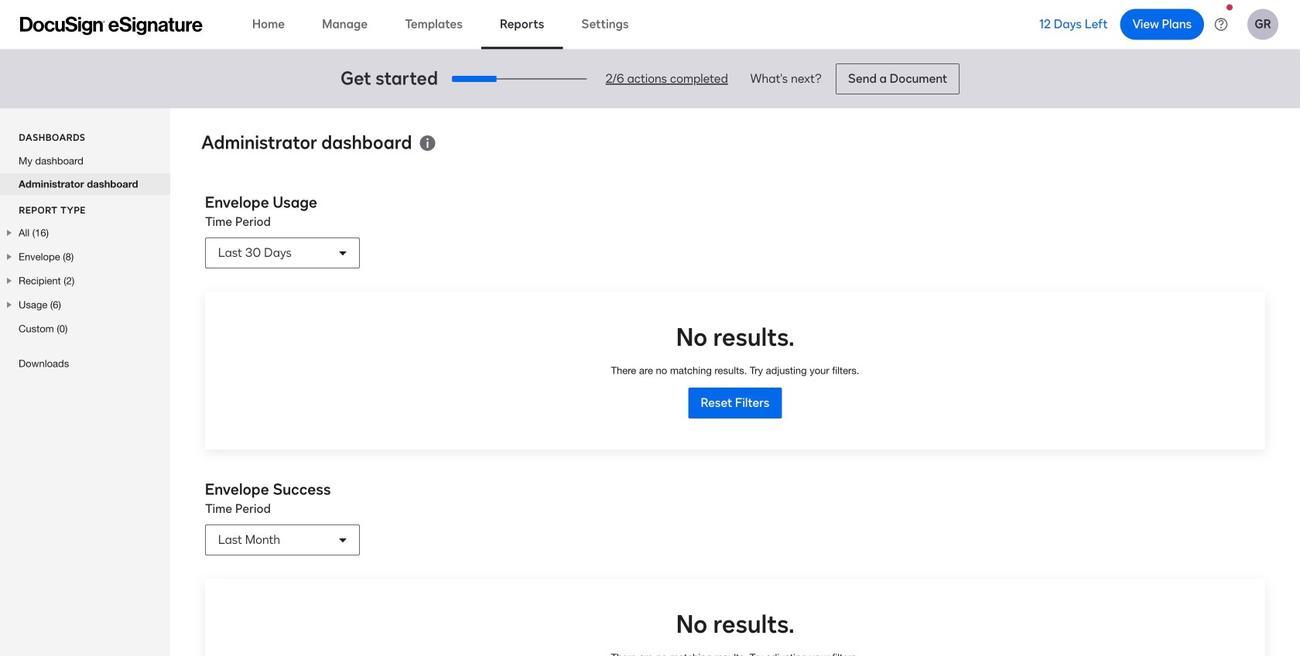 Task type: vqa. For each thing, say whether or not it's contained in the screenshot.
DOCUSIGN ESIGNATURE IMAGE
yes



Task type: locate. For each thing, give the bounding box(es) containing it.
docusign esignature image
[[20, 17, 203, 35]]



